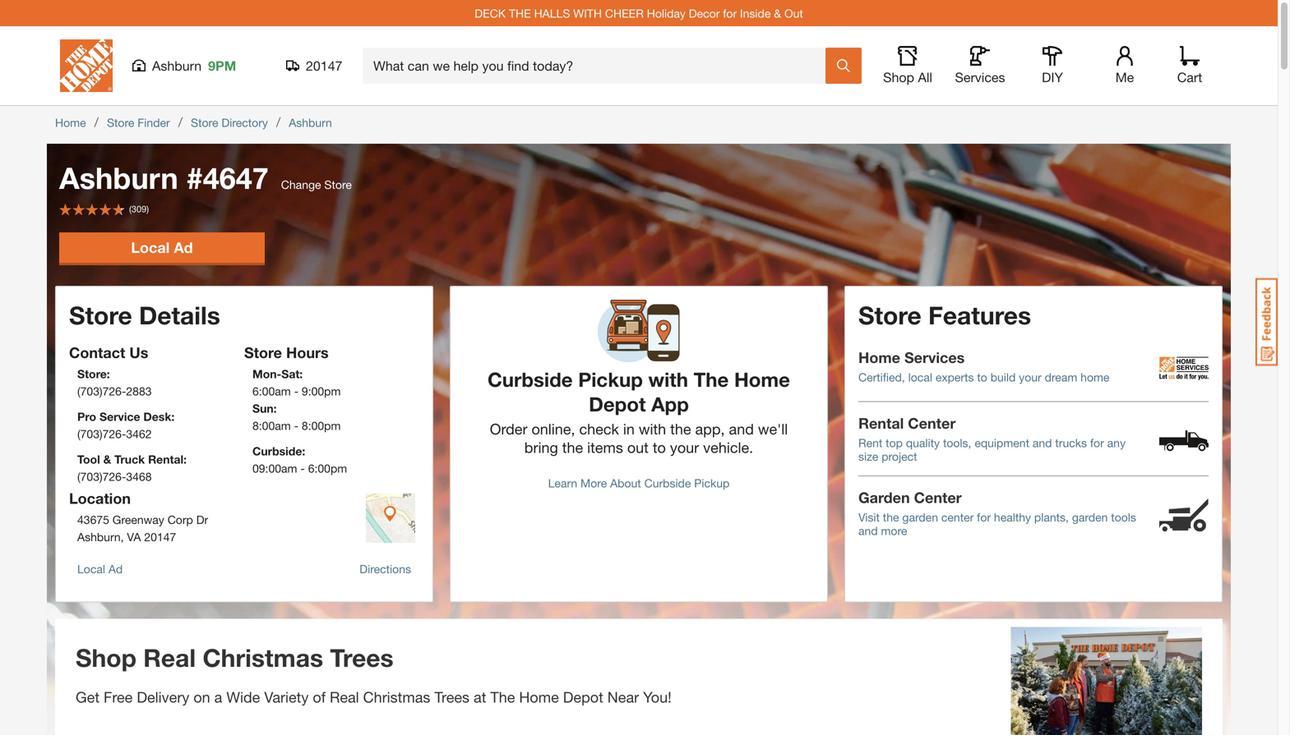 Task type: vqa. For each thing, say whether or not it's contained in the screenshot.


Task type: describe. For each thing, give the bounding box(es) containing it.
with
[[573, 6, 602, 20]]

1 vertical spatial with
[[639, 421, 666, 438]]

and inside curbside pickup with the home depot app order online, check in with the app, and we'll bring the items out to your vehicle.
[[729, 421, 754, 438]]

(703)726- for contact
[[77, 385, 126, 398]]

0 vertical spatial &
[[774, 6, 781, 20]]

6:00pm
[[308, 462, 347, 476]]

home link
[[55, 116, 86, 130]]

the inside garden center visit the garden center for healthy plants, garden tools and more
[[883, 511, 899, 525]]

store right change
[[324, 178, 352, 192]]

in
[[623, 421, 635, 438]]

1 vertical spatial the
[[562, 439, 583, 457]]

0 vertical spatial real
[[143, 644, 196, 673]]

1 vertical spatial depot
[[563, 689, 603, 707]]

holiday
[[647, 6, 686, 20]]

1 vertical spatial christmas
[[363, 689, 430, 707]]

home inside home services certified, local experts to build your dream home
[[858, 349, 900, 367]]

dr
[[196, 514, 208, 527]]

0 vertical spatial local ad link
[[59, 233, 265, 263]]

dream
[[1045, 371, 1077, 384]]

3462
[[126, 428, 152, 441]]

services inside home services certified, local experts to build your dream home
[[904, 349, 965, 367]]

20147 inside location 43675 greenway corp dr ashburn , va 20147
[[144, 531, 176, 544]]

09:00am
[[252, 462, 297, 476]]

visit
[[858, 511, 880, 525]]

all
[[918, 69, 932, 85]]

ashburn for ashburn # 4647
[[59, 160, 178, 196]]

ashburn for ashburn
[[289, 116, 332, 130]]

me
[[1116, 69, 1134, 85]]

more
[[881, 525, 907, 538]]

app,
[[695, 421, 725, 438]]

truck
[[114, 453, 145, 467]]

me button
[[1099, 46, 1151, 86]]

ashburn 9pm
[[152, 58, 236, 74]]

check
[[579, 421, 619, 438]]

0 horizontal spatial for
[[723, 6, 737, 20]]

cart
[[1177, 69, 1202, 85]]

vehicle.
[[703, 439, 753, 457]]

image title image for home services
[[1159, 344, 1209, 393]]

store inside contact us store : (703)726-2883
[[77, 368, 107, 381]]

shop real christmas trees
[[76, 644, 394, 673]]

bring
[[524, 439, 558, 457]]

: for service
[[171, 410, 175, 424]]

details
[[139, 301, 220, 330]]

corp
[[167, 514, 193, 527]]

43675
[[77, 514, 109, 527]]

tools
[[1111, 511, 1136, 525]]

local
[[908, 371, 932, 384]]

app
[[651, 393, 689, 416]]

home inside curbside pickup with the home depot app order online, check in with the app, and we'll bring the items out to your vehicle.
[[734, 368, 790, 391]]

change store button
[[281, 178, 352, 192]]

order
[[490, 421, 527, 438]]

deck the halls with cheer holiday decor for inside & out link
[[475, 6, 803, 20]]

and inside rental center rent top quality tools, equipment and trucks for any size project
[[1033, 437, 1052, 450]]

at
[[474, 689, 486, 707]]

your inside home services certified, local experts to build your dream home
[[1019, 371, 1042, 384]]

pro
[[77, 410, 96, 424]]

local ad for top local ad link
[[131, 239, 193, 257]]

the
[[509, 6, 531, 20]]

map preview image
[[366, 494, 415, 544]]

store hours mon-sat: 6:00am - 9:00pm sun: 8:00am - 8:00pm
[[244, 344, 341, 433]]

ashburn for ashburn 9pm
[[152, 58, 202, 74]]

20147 button
[[286, 58, 343, 74]]

contact
[[69, 344, 125, 362]]

shop for shop real christmas trees
[[76, 644, 136, 673]]

equipment
[[975, 437, 1029, 450]]

directory
[[221, 116, 268, 130]]

sun:
[[252, 402, 277, 416]]

9:00pm
[[302, 385, 341, 398]]

out
[[784, 6, 803, 20]]

curbside: 09:00am - 6:00pm
[[252, 445, 347, 476]]

(703)726-2883 link
[[77, 385, 152, 398]]

: for us
[[107, 368, 110, 381]]

rental inside tool & truck rental : (703)726-3468
[[148, 453, 183, 467]]

to inside curbside pickup with the home depot app order online, check in with the app, and we'll bring the items out to your vehicle.
[[653, 439, 666, 457]]

garden center visit the garden center for healthy plants, garden tools and more
[[858, 489, 1136, 538]]

greenway
[[112, 514, 164, 527]]

20147 inside button
[[306, 58, 342, 74]]

( 309 )
[[129, 204, 149, 215]]

delivery
[[137, 689, 189, 707]]

(703)726-3462 link
[[77, 428, 152, 441]]

size
[[858, 450, 878, 464]]

2 garden from the left
[[1072, 511, 1108, 525]]

car with trunk open and app image
[[598, 300, 680, 364]]

deck the halls with cheer holiday decor for inside & out
[[475, 6, 803, 20]]

diy button
[[1026, 46, 1079, 86]]

image title image for rental center
[[1159, 431, 1209, 452]]

ad for top local ad link
[[174, 239, 193, 257]]

plants,
[[1034, 511, 1069, 525]]

us
[[129, 344, 148, 362]]

store finder
[[107, 116, 170, 130]]

ashburn link
[[289, 116, 332, 130]]

mon-
[[252, 368, 281, 381]]

1 vertical spatial local ad link
[[77, 555, 123, 585]]

learn
[[548, 477, 577, 491]]

we'll
[[758, 421, 788, 438]]

change
[[281, 178, 321, 192]]

1 horizontal spatial real
[[330, 689, 359, 707]]

project
[[882, 450, 917, 464]]

shop all
[[883, 69, 932, 85]]

out
[[627, 439, 649, 457]]

1 horizontal spatial pickup
[[694, 477, 730, 491]]

depot inside curbside pickup with the home depot app order online, check in with the app, and we'll bring the items out to your vehicle.
[[589, 393, 646, 416]]

map pin image
[[384, 507, 396, 523]]

finder
[[138, 116, 170, 130]]

top
[[886, 437, 903, 450]]

9pm
[[208, 58, 236, 74]]

hours
[[286, 344, 329, 362]]

learn more about curbside pickup link
[[464, 469, 814, 499]]

for inside garden center visit the garden center for healthy plants, garden tools and more
[[977, 511, 991, 525]]

store features
[[858, 301, 1031, 330]]

diy
[[1042, 69, 1063, 85]]

0 vertical spatial -
[[294, 385, 299, 398]]

6:00am
[[252, 385, 291, 398]]

store details
[[69, 301, 220, 330]]

home services certified, local experts to build your dream home
[[858, 349, 1110, 384]]

directions link
[[360, 555, 411, 585]]

309
[[131, 204, 147, 215]]

local for the bottommost local ad link
[[77, 563, 105, 576]]

desk
[[143, 410, 171, 424]]

(703)726-3468 link
[[77, 470, 152, 484]]



Task type: locate. For each thing, give the bounding box(es) containing it.
home right at
[[519, 689, 559, 707]]

(
[[129, 204, 131, 215]]

1 vertical spatial local
[[77, 563, 105, 576]]

shop up free
[[76, 644, 136, 673]]

local
[[131, 239, 170, 257], [77, 563, 105, 576]]

christmas up wide
[[203, 644, 323, 673]]

0 horizontal spatial the
[[562, 439, 583, 457]]

for
[[723, 6, 737, 20], [1090, 437, 1104, 450], [977, 511, 991, 525]]

& inside tool & truck rental : (703)726-3468
[[103, 453, 111, 467]]

curbside inside curbside pickup with the home depot app order online, check in with the app, and we'll bring the items out to your vehicle.
[[488, 368, 573, 391]]

trees up get free delivery on a wide variety of real christmas trees at the home depot near you!
[[330, 644, 394, 673]]

2 vertical spatial the
[[883, 511, 899, 525]]

local down 43675
[[77, 563, 105, 576]]

christmas
[[203, 644, 323, 673], [363, 689, 430, 707]]

ashburn up (
[[59, 160, 178, 196]]

location 43675 greenway corp dr ashburn , va 20147
[[69, 490, 208, 544]]

near
[[607, 689, 639, 707]]

a
[[214, 689, 222, 707]]

rental up 3468
[[148, 453, 183, 467]]

1 horizontal spatial ad
[[174, 239, 193, 257]]

local ad down , at the left of page
[[77, 563, 123, 576]]

1 horizontal spatial :
[[171, 410, 175, 424]]

local ad down )
[[131, 239, 193, 257]]

1 vertical spatial curbside
[[644, 477, 691, 491]]

halls
[[534, 6, 570, 20]]

0 vertical spatial the
[[694, 368, 729, 391]]

3 (703)726- from the top
[[77, 470, 126, 484]]

feedback link image
[[1256, 278, 1278, 367]]

0 vertical spatial curbside
[[488, 368, 573, 391]]

2 vertical spatial (703)726-
[[77, 470, 126, 484]]

garden left tools
[[1072, 511, 1108, 525]]

for left inside
[[723, 6, 737, 20]]

1 garden from the left
[[902, 511, 938, 525]]

(703)726- down tool
[[77, 470, 126, 484]]

0 horizontal spatial &
[[103, 453, 111, 467]]

shop for shop all
[[883, 69, 914, 85]]

2 vertical spatial image title image
[[1159, 499, 1209, 533]]

1 horizontal spatial 20147
[[306, 58, 342, 74]]

1 vertical spatial real
[[330, 689, 359, 707]]

home up we'll
[[734, 368, 790, 391]]

build
[[991, 371, 1016, 384]]

to left 'build'
[[977, 371, 987, 384]]

1 vertical spatial image title image
[[1159, 431, 1209, 452]]

curbside right about
[[644, 477, 691, 491]]

0 vertical spatial for
[[723, 6, 737, 20]]

2 horizontal spatial :
[[183, 453, 187, 467]]

1 vertical spatial your
[[670, 439, 699, 457]]

with up app
[[648, 368, 688, 391]]

0 vertical spatial local ad
[[131, 239, 193, 257]]

christmas right of
[[363, 689, 430, 707]]

curbside up order at bottom left
[[488, 368, 573, 391]]

2 (703)726- from the top
[[77, 428, 126, 441]]

1 horizontal spatial christmas
[[363, 689, 430, 707]]

change store
[[281, 178, 352, 192]]

pickup inside curbside pickup with the home depot app order online, check in with the app, and we'll bring the items out to your vehicle.
[[578, 368, 643, 391]]

:
[[107, 368, 110, 381], [171, 410, 175, 424], [183, 453, 187, 467]]

services
[[955, 69, 1005, 85], [904, 349, 965, 367]]

pickup down "vehicle." at the right bottom of page
[[694, 477, 730, 491]]

the up app,
[[694, 368, 729, 391]]

pickup up check
[[578, 368, 643, 391]]

wide
[[226, 689, 260, 707]]

1 image title image from the top
[[1159, 344, 1209, 393]]

to inside home services certified, local experts to build your dream home
[[977, 371, 987, 384]]

rental
[[858, 415, 904, 433], [148, 453, 183, 467]]

depot up in
[[589, 393, 646, 416]]

experts
[[936, 371, 974, 384]]

of
[[313, 689, 326, 707]]

curbside
[[488, 368, 573, 391], [644, 477, 691, 491]]

local for top local ad link
[[131, 239, 170, 257]]

0 horizontal spatial curbside
[[488, 368, 573, 391]]

with
[[648, 368, 688, 391], [639, 421, 666, 438]]

20147 up ashburn link
[[306, 58, 342, 74]]

inside
[[740, 6, 771, 20]]

local ad for the bottommost local ad link
[[77, 563, 123, 576]]

the
[[670, 421, 691, 438], [562, 439, 583, 457], [883, 511, 899, 525]]

store for store hours mon-sat: 6:00am - 9:00pm sun: 8:00am - 8:00pm
[[244, 344, 282, 362]]

the down app
[[670, 421, 691, 438]]

any
[[1107, 437, 1126, 450]]

shop all button
[[881, 46, 934, 86]]

1 horizontal spatial rental
[[858, 415, 904, 433]]

0 vertical spatial 20147
[[306, 58, 342, 74]]

about
[[610, 477, 641, 491]]

1 vertical spatial rental
[[148, 453, 183, 467]]

- left "6:00pm"
[[300, 462, 305, 476]]

ashburn left the 9pm
[[152, 58, 202, 74]]

0 vertical spatial ad
[[174, 239, 193, 257]]

local ad link down , at the left of page
[[77, 555, 123, 585]]

store down the contact
[[77, 368, 107, 381]]

store for store details
[[69, 301, 132, 330]]

store for store features
[[858, 301, 922, 330]]

2 horizontal spatial and
[[1033, 437, 1052, 450]]

(703)726- down pro
[[77, 428, 126, 441]]

: right truck
[[183, 453, 187, 467]]

1 vertical spatial pickup
[[694, 477, 730, 491]]

ad
[[174, 239, 193, 257], [108, 563, 123, 576]]

(703)726- up pro
[[77, 385, 126, 398]]

1 vertical spatial shop
[[76, 644, 136, 673]]

with up 'out'
[[639, 421, 666, 438]]

: inside tool & truck rental : (703)726-3468
[[183, 453, 187, 467]]

1 horizontal spatial for
[[977, 511, 991, 525]]

shop inside button
[[883, 69, 914, 85]]

3 image title image from the top
[[1159, 499, 1209, 533]]

real right of
[[330, 689, 359, 707]]

tools,
[[943, 437, 971, 450]]

the right at
[[490, 689, 515, 707]]

2 horizontal spatial the
[[883, 511, 899, 525]]

tool & truck rental : (703)726-3468
[[77, 453, 190, 484]]

1 horizontal spatial garden
[[1072, 511, 1108, 525]]

online,
[[532, 421, 575, 438]]

8:00am
[[252, 419, 291, 433]]

variety
[[264, 689, 309, 707]]

1 horizontal spatial local ad
[[131, 239, 193, 257]]

services up local
[[904, 349, 965, 367]]

0 vertical spatial your
[[1019, 371, 1042, 384]]

your right 'build'
[[1019, 371, 1042, 384]]

0 vertical spatial (703)726-
[[77, 385, 126, 398]]

- right 8:00am
[[294, 419, 299, 433]]

0 vertical spatial pickup
[[578, 368, 643, 391]]

: right 'service'
[[171, 410, 175, 424]]

0 horizontal spatial shop
[[76, 644, 136, 673]]

image title image
[[1159, 344, 1209, 393], [1159, 431, 1209, 452], [1159, 499, 1209, 533]]

get free delivery on a wide variety of real christmas trees at the home depot near you!
[[76, 689, 672, 707]]

get
[[76, 689, 99, 707]]

0 horizontal spatial local
[[77, 563, 105, 576]]

more
[[581, 477, 607, 491]]

1 horizontal spatial trees
[[434, 689, 470, 707]]

the down garden
[[883, 511, 899, 525]]

sat:
[[281, 368, 303, 381]]

store up mon-
[[244, 344, 282, 362]]

(703)726- inside pro service desk : (703)726-3462
[[77, 428, 126, 441]]

center inside garden center visit the garden center for healthy plants, garden tools and more
[[914, 489, 962, 507]]

your down app,
[[670, 439, 699, 457]]

0 vertical spatial local
[[131, 239, 170, 257]]

1 horizontal spatial &
[[774, 6, 781, 20]]

2883
[[126, 385, 152, 398]]

1 vertical spatial for
[[1090, 437, 1104, 450]]

center for rental center
[[908, 415, 956, 433]]

: inside contact us store : (703)726-2883
[[107, 368, 110, 381]]

2 image title image from the top
[[1159, 431, 1209, 452]]

0 vertical spatial image title image
[[1159, 344, 1209, 393]]

garden
[[858, 489, 910, 507]]

0 vertical spatial shop
[[883, 69, 914, 85]]

1 horizontal spatial your
[[1019, 371, 1042, 384]]

store up the contact
[[69, 301, 132, 330]]

0 horizontal spatial the
[[490, 689, 515, 707]]

1 vertical spatial local ad
[[77, 563, 123, 576]]

home
[[1081, 371, 1110, 384]]

trucks
[[1055, 437, 1087, 450]]

0 horizontal spatial and
[[729, 421, 754, 438]]

1 vertical spatial (703)726-
[[77, 428, 126, 441]]

ad for the bottommost local ad link
[[108, 563, 123, 576]]

2 vertical spatial for
[[977, 511, 991, 525]]

decor
[[689, 6, 720, 20]]

center for garden center
[[914, 489, 962, 507]]

center inside rental center rent top quality tools, equipment and trucks for any size project
[[908, 415, 956, 433]]

store
[[107, 116, 134, 130], [191, 116, 218, 130], [324, 178, 352, 192], [69, 301, 132, 330], [858, 301, 922, 330], [244, 344, 282, 362], [77, 368, 107, 381]]

trees left at
[[434, 689, 470, 707]]

for inside rental center rent top quality tools, equipment and trucks for any size project
[[1090, 437, 1104, 450]]

1 (703)726- from the top
[[77, 385, 126, 398]]

8:00pm
[[302, 419, 341, 433]]

garden
[[902, 511, 938, 525], [1072, 511, 1108, 525]]

0 horizontal spatial trees
[[330, 644, 394, 673]]

rental up rent
[[858, 415, 904, 433]]

1 horizontal spatial to
[[977, 371, 987, 384]]

0 vertical spatial :
[[107, 368, 110, 381]]

0 vertical spatial the
[[670, 421, 691, 438]]

ashburn inside location 43675 greenway corp dr ashburn , va 20147
[[77, 531, 121, 544]]

1 vertical spatial :
[[171, 410, 175, 424]]

3468
[[126, 470, 152, 484]]

1 vertical spatial to
[[653, 439, 666, 457]]

certified,
[[858, 371, 905, 384]]

0 vertical spatial depot
[[589, 393, 646, 416]]

local ad
[[131, 239, 193, 257], [77, 563, 123, 576]]

you!
[[643, 689, 672, 707]]

ashburn down 20147 button in the top left of the page
[[289, 116, 332, 130]]

- down sat:
[[294, 385, 299, 398]]

& left out
[[774, 6, 781, 20]]

: inside pro service desk : (703)726-3462
[[171, 410, 175, 424]]

services right all
[[955, 69, 1005, 85]]

items
[[587, 439, 623, 457]]

0 horizontal spatial real
[[143, 644, 196, 673]]

1 vertical spatial 20147
[[144, 531, 176, 544]]

ad up the details
[[174, 239, 193, 257]]

1 horizontal spatial curbside
[[644, 477, 691, 491]]

for right center
[[977, 511, 991, 525]]

store inside store hours mon-sat: 6:00am - 9:00pm sun: 8:00am - 8:00pm
[[244, 344, 282, 362]]

1 horizontal spatial the
[[670, 421, 691, 438]]

and left trucks
[[1033, 437, 1052, 450]]

1 vertical spatial ad
[[108, 563, 123, 576]]

center up quality
[[908, 415, 956, 433]]

- inside curbside: 09:00am - 6:00pm
[[300, 462, 305, 476]]

rent
[[858, 437, 883, 450]]

healthy
[[994, 511, 1031, 525]]

2 vertical spatial :
[[183, 453, 187, 467]]

0 horizontal spatial local ad
[[77, 563, 123, 576]]

)
[[147, 204, 149, 215]]

image title image for garden center
[[1159, 499, 1209, 533]]

0 vertical spatial with
[[648, 368, 688, 391]]

the down online,
[[562, 439, 583, 457]]

to right 'out'
[[653, 439, 666, 457]]

1 horizontal spatial the
[[694, 368, 729, 391]]

1 vertical spatial trees
[[434, 689, 470, 707]]

0 vertical spatial services
[[955, 69, 1005, 85]]

store left finder
[[107, 116, 134, 130]]

real up the delivery on the left of page
[[143, 644, 196, 673]]

What can we help you find today? search field
[[373, 49, 825, 83]]

garden left center
[[902, 511, 938, 525]]

to
[[977, 371, 987, 384], [653, 439, 666, 457]]

deck
[[475, 6, 506, 20]]

0 vertical spatial to
[[977, 371, 987, 384]]

store for store directory
[[191, 116, 218, 130]]

local down )
[[131, 239, 170, 257]]

and inside garden center visit the garden center for healthy plants, garden tools and more
[[858, 525, 878, 538]]

store finder link
[[107, 116, 170, 130]]

for left any
[[1090, 437, 1104, 450]]

2 horizontal spatial for
[[1090, 437, 1104, 450]]

0 vertical spatial rental
[[858, 415, 904, 433]]

store left directory
[[191, 116, 218, 130]]

store up certified,
[[858, 301, 922, 330]]

services inside button
[[955, 69, 1005, 85]]

0 horizontal spatial christmas
[[203, 644, 323, 673]]

and left 'more'
[[858, 525, 878, 538]]

shop left all
[[883, 69, 914, 85]]

(703)726- for pro
[[77, 428, 126, 441]]

location
[[69, 490, 131, 508]]

store for store finder
[[107, 116, 134, 130]]

home down the home depot logo on the left of page
[[55, 116, 86, 130]]

: up the (703)726-2883 link
[[107, 368, 110, 381]]

store directory link
[[191, 116, 268, 130]]

1 vertical spatial -
[[294, 419, 299, 433]]

1 vertical spatial &
[[103, 453, 111, 467]]

1 vertical spatial services
[[904, 349, 965, 367]]

0 horizontal spatial ad
[[108, 563, 123, 576]]

service
[[99, 410, 140, 424]]

0 vertical spatial trees
[[330, 644, 394, 673]]

pro service desk : (703)726-3462
[[77, 410, 178, 441]]

(703)726- inside tool & truck rental : (703)726-3468
[[77, 470, 126, 484]]

1 vertical spatial center
[[914, 489, 962, 507]]

& right tool
[[103, 453, 111, 467]]

1 horizontal spatial and
[[858, 525, 878, 538]]

and up "vehicle." at the right bottom of page
[[729, 421, 754, 438]]

ashburn down 43675
[[77, 531, 121, 544]]

the inside curbside pickup with the home depot app order online, check in with the app, and we'll bring the items out to your vehicle.
[[694, 368, 729, 391]]

services button
[[954, 46, 1006, 86]]

rental center rent top quality tools, equipment and trucks for any size project
[[858, 415, 1126, 464]]

0 horizontal spatial pickup
[[578, 368, 643, 391]]

local ad link down )
[[59, 233, 265, 263]]

(703)726- inside contact us store : (703)726-2883
[[77, 385, 126, 398]]

rental inside rental center rent top quality tools, equipment and trucks for any size project
[[858, 415, 904, 433]]

2 vertical spatial -
[[300, 462, 305, 476]]

1 vertical spatial the
[[490, 689, 515, 707]]

0 horizontal spatial to
[[653, 439, 666, 457]]

and
[[729, 421, 754, 438], [1033, 437, 1052, 450], [858, 525, 878, 538]]

the home depot logo image
[[60, 39, 113, 92]]

cart link
[[1172, 46, 1208, 86]]

ad down , at the left of page
[[108, 563, 123, 576]]

20147 right va
[[144, 531, 176, 544]]

0 horizontal spatial garden
[[902, 511, 938, 525]]

0 horizontal spatial your
[[670, 439, 699, 457]]

on
[[194, 689, 210, 707]]

home up certified,
[[858, 349, 900, 367]]

1 horizontal spatial shop
[[883, 69, 914, 85]]

depot left near on the left bottom of page
[[563, 689, 603, 707]]

0 vertical spatial christmas
[[203, 644, 323, 673]]

#
[[186, 160, 203, 196]]

store directory
[[191, 116, 268, 130]]

1 horizontal spatial local
[[131, 239, 170, 257]]

0 horizontal spatial 20147
[[144, 531, 176, 544]]

4647
[[203, 160, 269, 196]]

your inside curbside pickup with the home depot app order online, check in with the app, and we'll bring the items out to your vehicle.
[[670, 439, 699, 457]]

0 horizontal spatial :
[[107, 368, 110, 381]]

navigate to real christmas trees selection page image
[[1011, 628, 1202, 736]]

center up center
[[914, 489, 962, 507]]

ashburn
[[152, 58, 202, 74], [289, 116, 332, 130], [59, 160, 178, 196], [77, 531, 121, 544]]

curbside pickup with the home depot app order online, check in with the app, and we'll bring the items out to your vehicle.
[[488, 368, 790, 457]]



